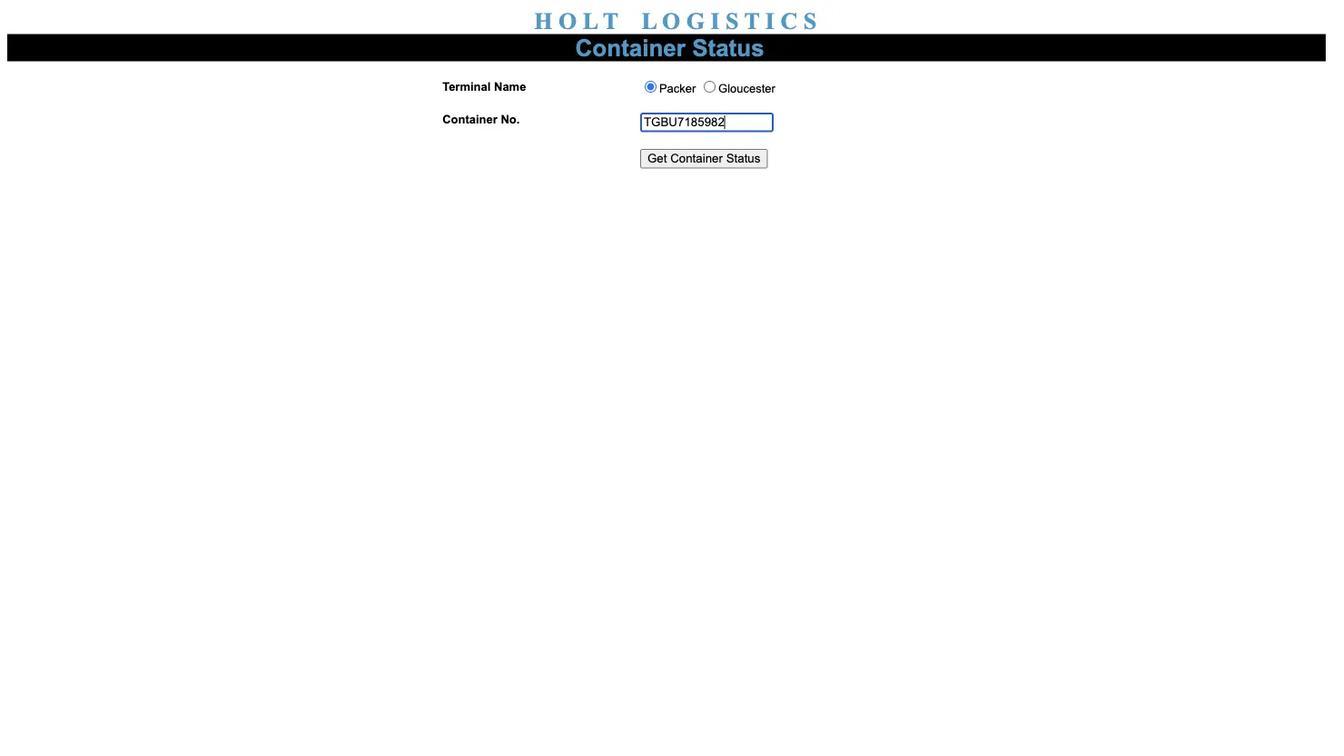 Task type: describe. For each thing, give the bounding box(es) containing it.
c
[[781, 8, 798, 34]]

2 s from the left
[[803, 8, 817, 34]]

1 o from the left
[[558, 8, 577, 34]]

gloucester
[[718, 82, 775, 95]]

2 o from the left
[[662, 8, 680, 34]]

terminal name
[[442, 80, 526, 94]]

packer
[[659, 82, 699, 95]]

name
[[494, 80, 526, 94]]

container inside h          o l t    l o g i s t i c s container          status
[[575, 35, 686, 61]]

no.
[[501, 113, 520, 126]]

l
[[583, 8, 598, 34]]

container no.
[[442, 113, 520, 126]]



Task type: vqa. For each thing, say whether or not it's contained in the screenshot.
'g'
yes



Task type: locate. For each thing, give the bounding box(es) containing it.
o
[[558, 8, 577, 34], [662, 8, 680, 34]]

0 horizontal spatial i
[[710, 8, 720, 34]]

h
[[534, 8, 553, 34]]

0 horizontal spatial o
[[558, 8, 577, 34]]

1 horizontal spatial s
[[803, 8, 817, 34]]

2 i from the left
[[765, 8, 775, 34]]

i right t
[[765, 8, 775, 34]]

t    l
[[603, 8, 657, 34]]

1 horizontal spatial container
[[575, 35, 686, 61]]

container down t    l
[[575, 35, 686, 61]]

1 s from the left
[[726, 8, 739, 34]]

h          o l t    l o g i s t i c s container          status
[[534, 8, 817, 61]]

s left t
[[726, 8, 739, 34]]

status
[[692, 35, 764, 61]]

None radio
[[645, 81, 657, 93], [704, 81, 716, 93], [645, 81, 657, 93], [704, 81, 716, 93]]

1 horizontal spatial o
[[662, 8, 680, 34]]

0 horizontal spatial s
[[726, 8, 739, 34]]

0 vertical spatial container
[[575, 35, 686, 61]]

s right c
[[803, 8, 817, 34]]

o left l
[[558, 8, 577, 34]]

1 vertical spatial container
[[442, 113, 497, 126]]

None submit
[[640, 149, 768, 168]]

s
[[726, 8, 739, 34], [803, 8, 817, 34]]

None field
[[640, 113, 774, 132]]

g
[[686, 8, 705, 34]]

1 i from the left
[[710, 8, 720, 34]]

1 horizontal spatial i
[[765, 8, 775, 34]]

o left g
[[662, 8, 680, 34]]

container
[[575, 35, 686, 61], [442, 113, 497, 126]]

terminal
[[442, 80, 491, 94]]

t
[[744, 8, 760, 34]]

i
[[710, 8, 720, 34], [765, 8, 775, 34]]

i right g
[[710, 8, 720, 34]]

0 horizontal spatial container
[[442, 113, 497, 126]]

container down terminal
[[442, 113, 497, 126]]



